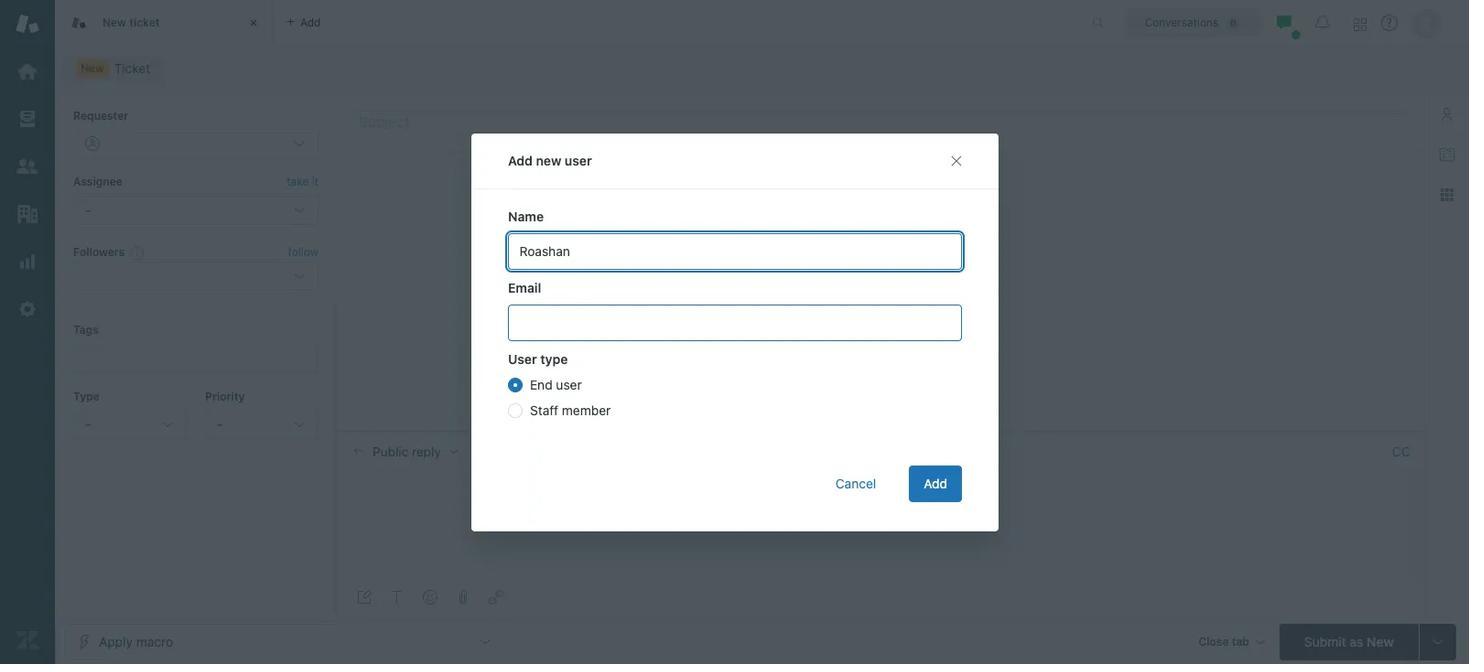 Task type: locate. For each thing, give the bounding box(es) containing it.
add left the new
[[508, 152, 532, 168]]

1 horizontal spatial add
[[924, 476, 947, 491]]

follow button
[[288, 244, 319, 261]]

new for new ticket
[[103, 15, 126, 29]]

cc
[[1393, 444, 1411, 459]]

type
[[540, 351, 568, 367]]

take
[[287, 175, 309, 189]]

0 horizontal spatial - button
[[73, 410, 187, 439]]

2 - from the left
[[217, 417, 223, 432]]

submit as new
[[1305, 634, 1394, 650]]

2 - button from the left
[[205, 410, 319, 439]]

- button down priority
[[205, 410, 319, 439]]

- down priority
[[217, 417, 223, 432]]

Email field
[[508, 304, 962, 341]]

add link (cmd k) image
[[489, 591, 504, 605]]

knowledge image
[[1440, 147, 1455, 162]]

- button
[[73, 410, 187, 439], [205, 410, 319, 439]]

admin image
[[16, 298, 39, 321]]

- for type
[[85, 417, 91, 432]]

user type
[[508, 351, 568, 367]]

- button for type
[[73, 410, 187, 439]]

new ticket tab
[[55, 0, 275, 46]]

- for priority
[[217, 417, 223, 432]]

staff
[[530, 402, 558, 418]]

add right cancel
[[924, 476, 947, 491]]

email
[[508, 280, 541, 295]]

0 horizontal spatial add
[[508, 152, 532, 168]]

new right as
[[1367, 634, 1394, 650]]

add
[[508, 152, 532, 168], [924, 476, 947, 491]]

1 horizontal spatial - button
[[205, 410, 319, 439]]

staff member
[[530, 402, 610, 418]]

- button for priority
[[205, 410, 319, 439]]

user
[[508, 351, 537, 367]]

1 - from the left
[[85, 417, 91, 432]]

conversations
[[1145, 15, 1219, 29]]

1 vertical spatial add
[[924, 476, 947, 491]]

apps image
[[1440, 188, 1455, 202]]

user right the new
[[564, 152, 592, 168]]

new inside "link"
[[81, 61, 104, 75]]

it
[[312, 175, 319, 189]]

user
[[564, 152, 592, 168], [556, 377, 582, 392]]

cc button
[[1393, 444, 1411, 460]]

-
[[85, 417, 91, 432], [217, 417, 223, 432]]

0 vertical spatial new
[[103, 15, 126, 29]]

new left ticket
[[103, 15, 126, 29]]

None field
[[510, 443, 1385, 461]]

1 vertical spatial new
[[81, 61, 104, 75]]

add inside button
[[924, 476, 947, 491]]

to
[[484, 444, 498, 459]]

new down new ticket
[[81, 61, 104, 75]]

- button down type
[[73, 410, 187, 439]]

new inside tab
[[103, 15, 126, 29]]

0 horizontal spatial -
[[85, 417, 91, 432]]

1 - button from the left
[[73, 410, 187, 439]]

as
[[1350, 634, 1363, 650]]

- down type
[[85, 417, 91, 432]]

new for new
[[81, 61, 104, 75]]

0 vertical spatial add
[[508, 152, 532, 168]]

new
[[103, 15, 126, 29], [81, 61, 104, 75], [1367, 634, 1394, 650]]

close image
[[244, 14, 263, 32]]

user up staff member
[[556, 377, 582, 392]]

add for add new user
[[508, 152, 532, 168]]

1 horizontal spatial -
[[217, 417, 223, 432]]

end
[[530, 377, 552, 392]]



Task type: describe. For each thing, give the bounding box(es) containing it.
Public reply composer text field
[[346, 471, 1403, 510]]

draft mode image
[[357, 591, 372, 605]]

get started image
[[16, 60, 39, 83]]

add new user
[[508, 152, 592, 168]]

zendesk products image
[[1354, 18, 1367, 31]]

new link
[[64, 56, 162, 81]]

2 vertical spatial new
[[1367, 634, 1394, 650]]

insert emojis image
[[423, 591, 438, 605]]

conversations button
[[1125, 8, 1261, 37]]

customer context image
[[1440, 107, 1455, 122]]

follow
[[288, 245, 319, 259]]

take it button
[[287, 173, 319, 192]]

Subject field
[[355, 110, 1407, 132]]

new ticket
[[103, 15, 160, 29]]

priority
[[205, 390, 245, 403]]

0 vertical spatial user
[[564, 152, 592, 168]]

new
[[536, 152, 561, 168]]

get help image
[[1382, 15, 1398, 31]]

customers image
[[16, 155, 39, 179]]

secondary element
[[55, 50, 1469, 87]]

close modal image
[[949, 153, 964, 168]]

end user
[[530, 377, 582, 392]]

name
[[508, 208, 543, 224]]

take it
[[287, 175, 319, 189]]

add button
[[909, 466, 962, 502]]

cancel
[[835, 476, 876, 491]]

add for add
[[924, 476, 947, 491]]

cancel button
[[821, 466, 891, 502]]

views image
[[16, 107, 39, 131]]

tabs tab list
[[55, 0, 1073, 46]]

tags
[[73, 323, 99, 337]]

zendesk support image
[[16, 12, 39, 36]]

zendesk image
[[16, 629, 39, 653]]

member
[[562, 402, 610, 418]]

reporting image
[[16, 250, 39, 274]]

type
[[73, 390, 100, 403]]

organizations image
[[16, 202, 39, 226]]

ticket
[[129, 15, 160, 29]]

submit
[[1305, 634, 1346, 650]]

add new user dialog
[[471, 133, 998, 531]]

main element
[[0, 0, 55, 665]]

add attachment image
[[456, 591, 471, 605]]

format text image
[[390, 591, 405, 605]]

1 vertical spatial user
[[556, 377, 582, 392]]

Name field
[[508, 233, 962, 270]]

assignee
[[73, 175, 123, 189]]



Task type: vqa. For each thing, say whether or not it's contained in the screenshot.
Tags
yes



